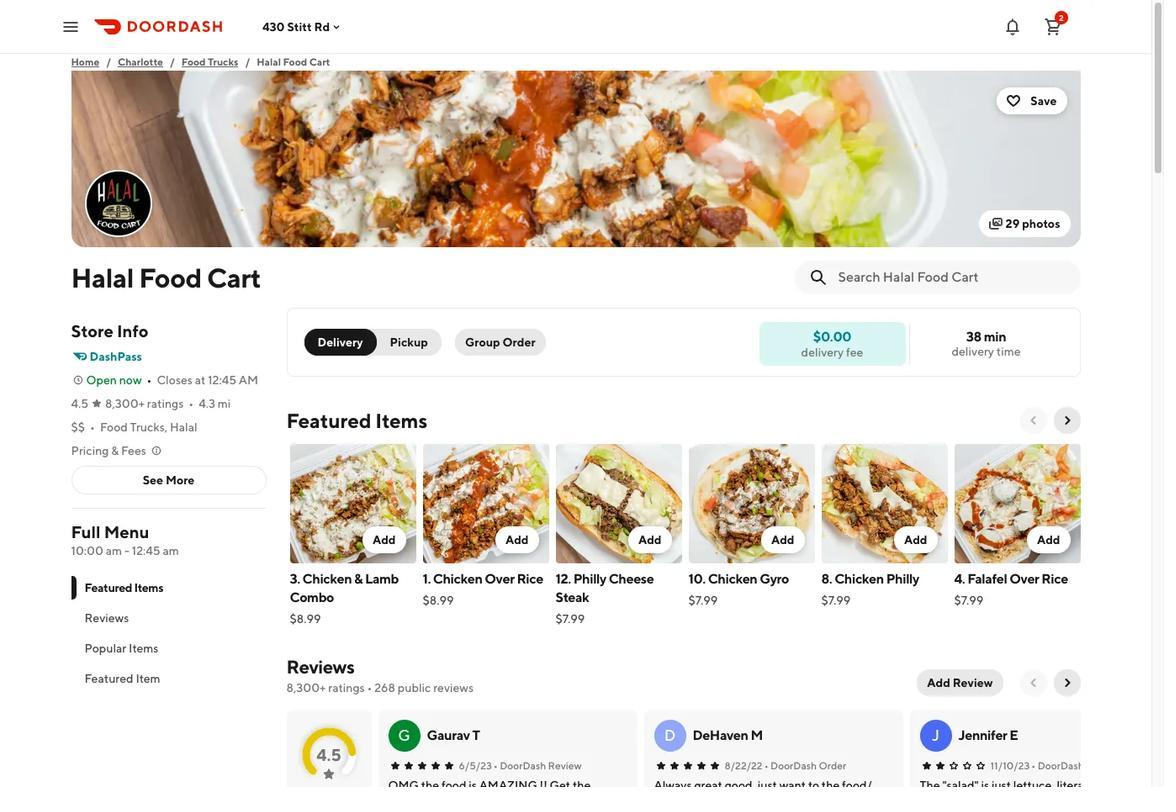 Task type: describe. For each thing, give the bounding box(es) containing it.
lamb
[[365, 572, 399, 588]]

gyro
[[760, 572, 790, 588]]

food left trucks
[[182, 56, 206, 68]]

add button for 3. chicken & lamb combo
[[363, 527, 406, 554]]

ratings inside reviews 8,300+ ratings • 268 public reviews
[[329, 682, 365, 695]]

• right now at top
[[147, 374, 152, 387]]

6/5/23
[[459, 760, 492, 773]]

now
[[119, 374, 142, 387]]

save
[[1031, 94, 1058, 108]]

add button for 10. chicken gyro
[[762, 527, 805, 554]]

falafel
[[968, 572, 1008, 588]]

rd
[[314, 20, 330, 33]]

charlotte
[[118, 56, 163, 68]]

pricing & fees
[[71, 444, 146, 458]]

open now
[[86, 374, 142, 387]]

home
[[71, 56, 100, 68]]

38
[[967, 329, 982, 345]]

1. chicken over rice image
[[423, 444, 549, 564]]

430 stitt rd
[[263, 20, 330, 33]]

Delivery radio
[[304, 329, 377, 356]]

see
[[143, 474, 163, 487]]

pricing
[[71, 444, 109, 458]]

add button for 8. chicken philly
[[895, 527, 938, 554]]

0 horizontal spatial 8,300+
[[105, 397, 145, 411]]

10.
[[689, 572, 706, 588]]

4.
[[955, 572, 966, 588]]

10. chicken gyro $7.99
[[689, 572, 790, 608]]

2 / from the left
[[170, 56, 175, 68]]

$0.00
[[814, 329, 852, 345]]

add for 8. chicken philly
[[905, 534, 928, 547]]

trucks
[[208, 56, 239, 68]]

combo
[[290, 590, 334, 606]]

$7.99 inside 4. falafel over rice $7.99
[[955, 594, 984, 608]]

• right 6/5/23
[[494, 760, 498, 773]]

430
[[263, 20, 285, 33]]

reviews
[[434, 682, 474, 695]]

add for 12. philly cheese steak
[[639, 534, 662, 547]]

8/22/22
[[725, 760, 763, 773]]

• doordash review for g
[[494, 760, 582, 773]]

featured items heading
[[287, 407, 428, 434]]

open
[[86, 374, 117, 387]]

3.
[[290, 572, 300, 588]]

featured item
[[85, 673, 160, 686]]

4.3
[[199, 397, 215, 411]]

popular items
[[85, 642, 159, 656]]

add for 1. chicken over rice
[[506, 534, 529, 547]]

info
[[117, 322, 149, 341]]

dehaven m
[[693, 728, 763, 744]]

jennifer
[[959, 728, 1008, 744]]

previous image
[[1027, 677, 1041, 690]]

delivery inside 38 min delivery time
[[952, 345, 995, 359]]

previous button of carousel image
[[1027, 414, 1041, 428]]

12. philly cheese steak $7.99
[[556, 572, 654, 626]]

see more
[[143, 474, 195, 487]]

steak
[[556, 590, 590, 606]]

add review
[[928, 677, 994, 690]]

halal food cart
[[71, 262, 261, 294]]

store
[[71, 322, 113, 341]]

group
[[465, 336, 501, 349]]

over for chicken
[[485, 572, 515, 588]]

review for g
[[548, 760, 582, 773]]

pricing & fees button
[[71, 443, 163, 460]]

mi
[[218, 397, 231, 411]]

cheese
[[609, 572, 654, 588]]

1 vertical spatial items
[[134, 582, 163, 595]]

0 vertical spatial halal
[[257, 56, 281, 68]]

1 horizontal spatial halal
[[170, 421, 198, 434]]

store info
[[71, 322, 149, 341]]

featured inside featured item button
[[85, 673, 134, 686]]

0 horizontal spatial 4.5
[[71, 397, 88, 411]]

min
[[985, 329, 1007, 345]]

home / charlotte / food trucks / halal food cart
[[71, 56, 330, 68]]

philly inside 8. chicken philly $7.99
[[887, 572, 920, 588]]

-
[[125, 545, 130, 558]]

chicken for 3.
[[303, 572, 352, 588]]

2 button
[[1037, 10, 1071, 43]]

1. chicken over rice $8.99
[[423, 572, 544, 608]]

29
[[1006, 217, 1020, 231]]

full
[[71, 523, 101, 542]]

items inside button
[[129, 642, 159, 656]]

$7.99 inside 8. chicken philly $7.99
[[822, 594, 851, 608]]

rice for 1. chicken over rice
[[517, 572, 544, 588]]

order inside button
[[503, 336, 536, 349]]

t
[[473, 728, 480, 744]]

11/10/23
[[991, 760, 1031, 773]]

m
[[751, 728, 763, 744]]

• left 4.3
[[189, 397, 194, 411]]

open menu image
[[61, 16, 81, 37]]

add for 4. falafel over rice
[[1038, 534, 1061, 547]]

10. chicken gyro image
[[689, 444, 815, 564]]

& inside 3. chicken & lamb combo $8.99
[[354, 572, 363, 588]]

group order button
[[455, 329, 546, 356]]

item
[[136, 673, 160, 686]]

• doordash review for j
[[1032, 760, 1121, 773]]

0 horizontal spatial cart
[[207, 262, 261, 294]]

review inside button
[[953, 677, 994, 690]]

• right "11/10/23"
[[1032, 760, 1036, 773]]

more
[[166, 474, 195, 487]]

$7.99 inside 12. philly cheese steak $7.99
[[556, 613, 585, 626]]

$7.99 inside 10. chicken gyro $7.99
[[689, 594, 718, 608]]

8. chicken philly image
[[822, 444, 948, 564]]

3. chicken & lamb combo image
[[290, 444, 416, 564]]

add inside add review button
[[928, 677, 951, 690]]

chicken for 1.
[[433, 572, 483, 588]]

j
[[933, 727, 940, 745]]

Item Search search field
[[839, 269, 1068, 287]]

full menu 10:00 am - 12:45 am
[[71, 523, 179, 558]]

0 vertical spatial cart
[[309, 56, 330, 68]]

4. falafel over rice image
[[955, 444, 1081, 564]]

stitt
[[287, 20, 312, 33]]

d
[[665, 727, 676, 745]]



Task type: locate. For each thing, give the bounding box(es) containing it.
29 photos
[[1006, 217, 1061, 231]]

1 vertical spatial 8,300+
[[287, 682, 326, 695]]

1 horizontal spatial reviews
[[287, 657, 355, 678]]

add up 4. falafel over rice $7.99
[[1038, 534, 1061, 547]]

Pickup radio
[[367, 329, 442, 356]]

2 vertical spatial featured
[[85, 673, 134, 686]]

$7.99 down 4. on the right bottom of page
[[955, 594, 984, 608]]

add button up the "lamb"
[[363, 527, 406, 554]]

1 am from the left
[[106, 545, 122, 558]]

add up j
[[928, 677, 951, 690]]

am
[[239, 374, 259, 387]]

• doordash review right 6/5/23
[[494, 760, 582, 773]]

1 • doordash review from the left
[[494, 760, 582, 773]]

order methods option group
[[304, 329, 442, 356]]

10:00
[[71, 545, 103, 558]]

29 photos button
[[979, 210, 1071, 237]]

see more button
[[72, 467, 266, 494]]

0 horizontal spatial over
[[485, 572, 515, 588]]

next image
[[1061, 677, 1074, 690]]

food up info
[[139, 262, 202, 294]]

rice
[[517, 572, 544, 588], [1042, 572, 1069, 588]]

0 horizontal spatial /
[[106, 56, 111, 68]]

doordash for g
[[500, 760, 546, 773]]

1 chicken from the left
[[303, 572, 352, 588]]

$0.00 delivery fee
[[802, 329, 864, 359]]

0 horizontal spatial &
[[111, 444, 119, 458]]

&
[[111, 444, 119, 458], [354, 572, 363, 588]]

0 horizontal spatial review
[[548, 760, 582, 773]]

featured down "delivery" option
[[287, 409, 372, 433]]

chicken right 10.
[[709, 572, 758, 588]]

2
[[1060, 12, 1065, 22]]

fees
[[121, 444, 146, 458]]

chicken for 10.
[[709, 572, 758, 588]]

1 horizontal spatial • doordash review
[[1032, 760, 1121, 773]]

chicken
[[303, 572, 352, 588], [433, 572, 483, 588], [709, 572, 758, 588], [835, 572, 885, 588]]

2 philly from the left
[[887, 572, 920, 588]]

0 horizontal spatial doordash
[[500, 760, 546, 773]]

doordash
[[500, 760, 546, 773], [771, 760, 817, 773], [1039, 760, 1085, 773]]

1 horizontal spatial featured items
[[287, 409, 428, 433]]

add button up cheese
[[629, 527, 672, 554]]

2 add button from the left
[[496, 527, 539, 554]]

0 horizontal spatial • doordash review
[[494, 760, 582, 773]]

add up 8. chicken philly $7.99
[[905, 534, 928, 547]]

food down 430 stitt rd on the top left of page
[[283, 56, 307, 68]]

1 horizontal spatial delivery
[[952, 345, 995, 359]]

featured down popular
[[85, 673, 134, 686]]

12.
[[556, 572, 571, 588]]

reviews for reviews
[[85, 612, 129, 625]]

over right falafel
[[1010, 572, 1040, 588]]

0 horizontal spatial am
[[106, 545, 122, 558]]

0 vertical spatial order
[[503, 336, 536, 349]]

am left '-'
[[106, 545, 122, 558]]

featured inside featured items heading
[[287, 409, 372, 433]]

items up reviews button
[[134, 582, 163, 595]]

2 am from the left
[[163, 545, 179, 558]]

2 delivery from the left
[[802, 346, 844, 359]]

delivery
[[952, 345, 995, 359], [802, 346, 844, 359]]

$7.99 down 10.
[[689, 594, 718, 608]]

• left 268
[[367, 682, 372, 695]]

trucks,
[[130, 421, 168, 434]]

delivery left time
[[952, 345, 995, 359]]

1 horizontal spatial $8.99
[[423, 594, 454, 608]]

1 horizontal spatial philly
[[887, 572, 920, 588]]

food
[[182, 56, 206, 68], [283, 56, 307, 68], [139, 262, 202, 294], [100, 421, 128, 434]]

0 vertical spatial $8.99
[[423, 594, 454, 608]]

12:45 right '-'
[[132, 545, 160, 558]]

add button for 1. chicken over rice
[[496, 527, 539, 554]]

1 vertical spatial 4.5
[[317, 745, 342, 765]]

chicken inside "1. chicken over rice $8.99"
[[433, 572, 483, 588]]

4 add button from the left
[[762, 527, 805, 554]]

halal
[[257, 56, 281, 68], [71, 262, 134, 294], [170, 421, 198, 434]]

dashpass
[[90, 350, 142, 364]]

0 horizontal spatial rice
[[517, 572, 544, 588]]

1 vertical spatial order
[[819, 760, 847, 773]]

1 horizontal spatial rice
[[1042, 572, 1069, 588]]

doordash for d
[[771, 760, 817, 773]]

1 horizontal spatial 4.5
[[317, 745, 342, 765]]

12:45 right at
[[208, 374, 237, 387]]

• inside reviews 8,300+ ratings • 268 public reviews
[[367, 682, 372, 695]]

1 add button from the left
[[363, 527, 406, 554]]

closes
[[157, 374, 193, 387]]

chicken right 8.
[[835, 572, 885, 588]]

• right '$$' on the bottom left of the page
[[90, 421, 95, 434]]

4.5
[[71, 397, 88, 411], [317, 745, 342, 765]]

reviews for reviews 8,300+ ratings • 268 public reviews
[[287, 657, 355, 678]]

1 delivery from the left
[[952, 345, 995, 359]]

2 over from the left
[[1010, 572, 1040, 588]]

philly left 4. on the right bottom of page
[[887, 572, 920, 588]]

• doordash review
[[494, 760, 582, 773], [1032, 760, 1121, 773]]

reviews link
[[287, 657, 355, 678]]

dehaven
[[693, 728, 749, 744]]

0 horizontal spatial reviews
[[85, 612, 129, 625]]

2 doordash from the left
[[771, 760, 817, 773]]

rice right falafel
[[1042, 572, 1069, 588]]

0 horizontal spatial halal
[[71, 262, 134, 294]]

at
[[195, 374, 206, 387]]

& left fees
[[111, 444, 119, 458]]

reviews 8,300+ ratings • 268 public reviews
[[287, 657, 474, 695]]

food trucks link
[[182, 54, 239, 71]]

1 horizontal spatial /
[[170, 56, 175, 68]]

public
[[398, 682, 431, 695]]

2 vertical spatial halal
[[170, 421, 198, 434]]

1 vertical spatial reviews
[[287, 657, 355, 678]]

2 • doordash review from the left
[[1032, 760, 1121, 773]]

review
[[953, 677, 994, 690], [548, 760, 582, 773], [1087, 760, 1121, 773]]

8,300+ down reviews link
[[287, 682, 326, 695]]

photos
[[1023, 217, 1061, 231]]

popular items button
[[71, 634, 266, 664]]

5 add button from the left
[[895, 527, 938, 554]]

1 horizontal spatial doordash
[[771, 760, 817, 773]]

notification bell image
[[1003, 16, 1024, 37]]

1 vertical spatial 12:45
[[132, 545, 160, 558]]

/ right trucks
[[245, 56, 250, 68]]

$$
[[71, 421, 85, 434]]

$8.99 inside 3. chicken & lamb combo $8.99
[[290, 613, 321, 626]]

$8.99
[[423, 594, 454, 608], [290, 613, 321, 626]]

2 horizontal spatial review
[[1087, 760, 1121, 773]]

1 horizontal spatial over
[[1010, 572, 1040, 588]]

reviews inside reviews 8,300+ ratings • 268 public reviews
[[287, 657, 355, 678]]

items down "pickup" option on the top left of page
[[376, 409, 428, 433]]

/ right home
[[106, 56, 111, 68]]

add button for 12. philly cheese steak
[[629, 527, 672, 554]]

add up gyro
[[772, 534, 795, 547]]

gaurav t
[[427, 728, 480, 744]]

1 philly from the left
[[574, 572, 607, 588]]

0 vertical spatial reviews
[[85, 612, 129, 625]]

rice left 12.
[[517, 572, 544, 588]]

chicken inside 8. chicken philly $7.99
[[835, 572, 885, 588]]

0 horizontal spatial featured items
[[85, 582, 163, 595]]

1 vertical spatial &
[[354, 572, 363, 588]]

$7.99 down steak
[[556, 613, 585, 626]]

/
[[106, 56, 111, 68], [170, 56, 175, 68], [245, 56, 250, 68]]

halal food cart image
[[71, 71, 1081, 247], [86, 172, 150, 236]]

add review button
[[918, 670, 1004, 697]]

add
[[373, 534, 396, 547], [506, 534, 529, 547], [639, 534, 662, 547], [772, 534, 795, 547], [905, 534, 928, 547], [1038, 534, 1061, 547], [928, 677, 951, 690]]

reviews up popular
[[85, 612, 129, 625]]

featured items down '-'
[[85, 582, 163, 595]]

3 doordash from the left
[[1039, 760, 1085, 773]]

8,300+ inside reviews 8,300+ ratings • 268 public reviews
[[287, 682, 326, 695]]

home link
[[71, 54, 100, 71]]

1 horizontal spatial 12:45
[[208, 374, 237, 387]]

1 vertical spatial ratings
[[329, 682, 365, 695]]

12. philly cheese steak image
[[556, 444, 682, 564]]

2 horizontal spatial /
[[245, 56, 250, 68]]

halal up the store info
[[71, 262, 134, 294]]

3 / from the left
[[245, 56, 250, 68]]

add for 3. chicken & lamb combo
[[373, 534, 396, 547]]

reviews down combo
[[287, 657, 355, 678]]

2 rice from the left
[[1042, 572, 1069, 588]]

featured item button
[[71, 664, 266, 694]]

1 vertical spatial featured
[[85, 582, 132, 595]]

8,300+ down now at top
[[105, 397, 145, 411]]

8. chicken philly $7.99
[[822, 572, 920, 608]]

am
[[106, 545, 122, 558], [163, 545, 179, 558]]

2 items, open order cart image
[[1044, 16, 1064, 37]]

over inside "1. chicken over rice $8.99"
[[485, 572, 515, 588]]

ratings down closes
[[147, 397, 184, 411]]

4.3 mi
[[199, 397, 231, 411]]

save button
[[998, 88, 1068, 114]]

reviews button
[[71, 604, 266, 634]]

e
[[1010, 728, 1019, 744]]

ratings down reviews link
[[329, 682, 365, 695]]

food up pricing & fees button
[[100, 421, 128, 434]]

0 vertical spatial 8,300+
[[105, 397, 145, 411]]

add up the "lamb"
[[373, 534, 396, 547]]

g
[[398, 727, 411, 745]]

1 / from the left
[[106, 56, 111, 68]]

over for falafel
[[1010, 572, 1040, 588]]

delivery
[[318, 336, 363, 349]]

group order
[[465, 336, 536, 349]]

1 horizontal spatial cart
[[309, 56, 330, 68]]

doordash right "11/10/23"
[[1039, 760, 1085, 773]]

doordash right 6/5/23
[[500, 760, 546, 773]]

/ right charlotte
[[170, 56, 175, 68]]

1 horizontal spatial &
[[354, 572, 363, 588]]

add button up "1. chicken over rice $8.99"
[[496, 527, 539, 554]]

0 horizontal spatial delivery
[[802, 346, 844, 359]]

menu
[[104, 523, 150, 542]]

8,300+
[[105, 397, 145, 411], [287, 682, 326, 695]]

0 vertical spatial featured
[[287, 409, 372, 433]]

12:45 inside the full menu 10:00 am - 12:45 am
[[132, 545, 160, 558]]

0 vertical spatial items
[[376, 409, 428, 433]]

philly up steak
[[574, 572, 607, 588]]

next button of carousel image
[[1061, 414, 1074, 428]]

halal right "trucks,"
[[170, 421, 198, 434]]

add button up gyro
[[762, 527, 805, 554]]

0 horizontal spatial order
[[503, 336, 536, 349]]

2 chicken from the left
[[433, 572, 483, 588]]

rice inside 4. falafel over rice $7.99
[[1042, 572, 1069, 588]]

charlotte link
[[118, 54, 163, 71]]

chicken right 1.
[[433, 572, 483, 588]]

0 vertical spatial featured items
[[287, 409, 428, 433]]

1 vertical spatial cart
[[207, 262, 261, 294]]

2 horizontal spatial doordash
[[1039, 760, 1085, 773]]

1 horizontal spatial order
[[819, 760, 847, 773]]

order
[[503, 336, 536, 349], [819, 760, 847, 773]]

featured items
[[287, 409, 428, 433], [85, 582, 163, 595]]

0 vertical spatial &
[[111, 444, 119, 458]]

4. falafel over rice $7.99
[[955, 572, 1069, 608]]

38 min delivery time
[[952, 329, 1021, 359]]

1 horizontal spatial 8,300+
[[287, 682, 326, 695]]

$7.99 down 8.
[[822, 594, 851, 608]]

1 horizontal spatial review
[[953, 677, 994, 690]]

over inside 4. falafel over rice $7.99
[[1010, 572, 1040, 588]]

chicken for 8.
[[835, 572, 885, 588]]

4 chicken from the left
[[835, 572, 885, 588]]

add button up 4. falafel over rice $7.99
[[1028, 527, 1071, 554]]

& inside button
[[111, 444, 119, 458]]

philly inside 12. philly cheese steak $7.99
[[574, 572, 607, 588]]

popular
[[85, 642, 126, 656]]

8,300+ ratings •
[[105, 397, 194, 411]]

0 horizontal spatial philly
[[574, 572, 607, 588]]

1 vertical spatial halal
[[71, 262, 134, 294]]

add button up 8. chicken philly $7.99
[[895, 527, 938, 554]]

cart
[[309, 56, 330, 68], [207, 262, 261, 294]]

add up "1. chicken over rice $8.99"
[[506, 534, 529, 547]]

am right '-'
[[163, 545, 179, 558]]

items inside heading
[[376, 409, 428, 433]]

• doordash review right "11/10/23"
[[1032, 760, 1121, 773]]

add up cheese
[[639, 534, 662, 547]]

over left 12.
[[485, 572, 515, 588]]

$8.99 down 1.
[[423, 594, 454, 608]]

& left the "lamb"
[[354, 572, 363, 588]]

chicken up combo
[[303, 572, 352, 588]]

doordash right 8/22/22
[[771, 760, 817, 773]]

jennifer e
[[959, 728, 1019, 744]]

chicken inside 10. chicken gyro $7.99
[[709, 572, 758, 588]]

1 horizontal spatial ratings
[[329, 682, 365, 695]]

rice inside "1. chicken over rice $8.99"
[[517, 572, 544, 588]]

add for 10. chicken gyro
[[772, 534, 795, 547]]

$$ • food trucks, halal
[[71, 421, 198, 434]]

1 over from the left
[[485, 572, 515, 588]]

reviews inside button
[[85, 612, 129, 625]]

$8.99 down combo
[[290, 613, 321, 626]]

featured down '-'
[[85, 582, 132, 595]]

2 vertical spatial items
[[129, 642, 159, 656]]

430 stitt rd button
[[263, 20, 344, 33]]

review for j
[[1087, 760, 1121, 773]]

items up item
[[129, 642, 159, 656]]

rice for 4. falafel over rice
[[1042, 572, 1069, 588]]

2 horizontal spatial halal
[[257, 56, 281, 68]]

pickup
[[390, 336, 428, 349]]

featured items down order methods option group
[[287, 409, 428, 433]]

delivery down $0.00
[[802, 346, 844, 359]]

1 vertical spatial $8.99
[[290, 613, 321, 626]]

0 vertical spatial 4.5
[[71, 397, 88, 411]]

add button for 4. falafel over rice
[[1028, 527, 1071, 554]]

time
[[997, 345, 1021, 359]]

$7.99
[[689, 594, 718, 608], [822, 594, 851, 608], [955, 594, 984, 608], [556, 613, 585, 626]]

ratings
[[147, 397, 184, 411], [329, 682, 365, 695]]

0 vertical spatial 12:45
[[208, 374, 237, 387]]

gaurav
[[427, 728, 470, 744]]

0 horizontal spatial 12:45
[[132, 545, 160, 558]]

1 vertical spatial featured items
[[85, 582, 163, 595]]

delivery inside $0.00 delivery fee
[[802, 346, 844, 359]]

6 add button from the left
[[1028, 527, 1071, 554]]

0 horizontal spatial $8.99
[[290, 613, 321, 626]]

1 rice from the left
[[517, 572, 544, 588]]

1 doordash from the left
[[500, 760, 546, 773]]

3 add button from the left
[[629, 527, 672, 554]]

doordash for j
[[1039, 760, 1085, 773]]

3. chicken & lamb combo $8.99
[[290, 572, 399, 626]]

$8.99 inside "1. chicken over rice $8.99"
[[423, 594, 454, 608]]

3 chicken from the left
[[709, 572, 758, 588]]

1 horizontal spatial am
[[163, 545, 179, 558]]

0 horizontal spatial ratings
[[147, 397, 184, 411]]

halal down 430
[[257, 56, 281, 68]]

0 vertical spatial ratings
[[147, 397, 184, 411]]

• right 8/22/22
[[765, 760, 769, 773]]

chicken inside 3. chicken & lamb combo $8.99
[[303, 572, 352, 588]]



Task type: vqa. For each thing, say whether or not it's contained in the screenshot.
Philly
yes



